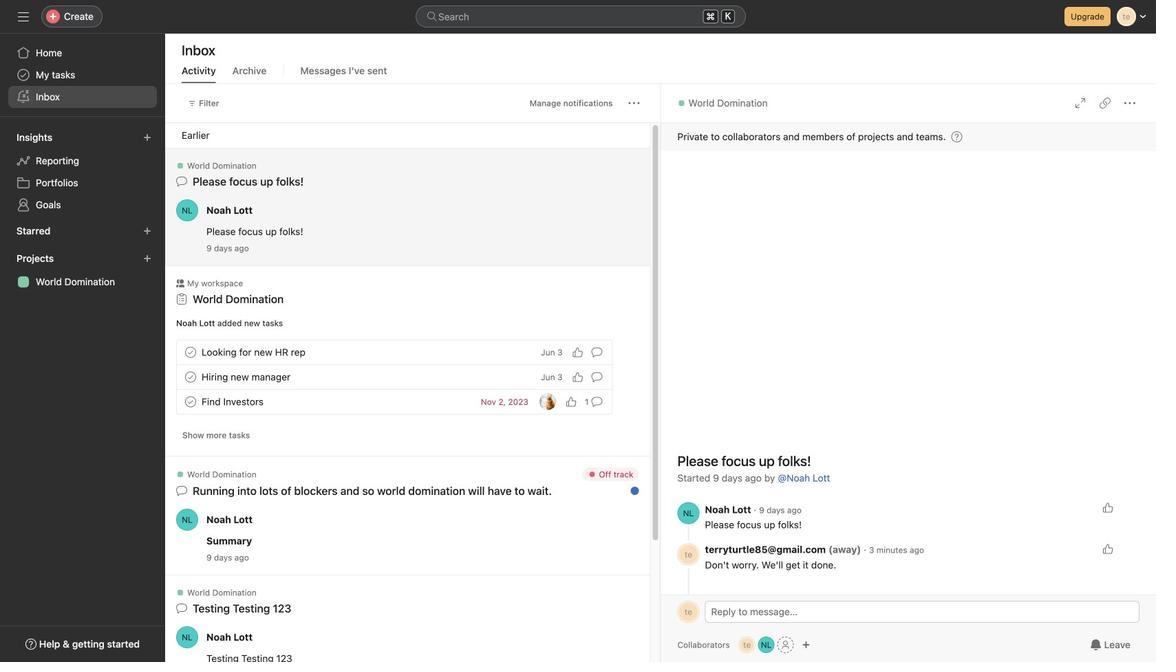 Task type: locate. For each thing, give the bounding box(es) containing it.
1 vertical spatial open user profile image
[[176, 627, 198, 649]]

2 mark complete checkbox from the top
[[182, 394, 199, 411]]

1 mark complete checkbox from the top
[[182, 344, 199, 361]]

0 horizontal spatial more actions image
[[580, 473, 591, 484]]

1 horizontal spatial more actions image
[[1125, 98, 1136, 109]]

copy link image
[[1100, 98, 1111, 109]]

0 vertical spatial 0 comments image
[[592, 347, 603, 358]]

1 mark complete image from the top
[[182, 344, 199, 361]]

1 message icon image from the top
[[176, 176, 187, 187]]

Mark complete checkbox
[[182, 369, 199, 386]]

1 0 comments image from the top
[[592, 347, 603, 358]]

0 likes. click to like this task image
[[572, 372, 583, 383], [566, 397, 577, 408]]

toggle assignee popover image
[[540, 394, 556, 411]]

0 likes. click to like this task image down 0 likes. click to like this task icon on the bottom of page
[[572, 372, 583, 383]]

1 vertical spatial mark complete image
[[182, 394, 199, 411]]

mark complete image up mark complete checkbox
[[182, 344, 199, 361]]

0 vertical spatial message icon image
[[176, 176, 187, 187]]

1 vertical spatial 0 comments image
[[592, 372, 603, 383]]

0 likes. click to like this task image right toggle assignee popover icon
[[566, 397, 577, 408]]

mark complete checkbox up mark complete checkbox
[[182, 344, 199, 361]]

1 comment image
[[592, 397, 603, 408]]

insights element
[[0, 125, 165, 219]]

projects element
[[0, 246, 165, 296]]

2 mark complete image from the top
[[182, 394, 199, 411]]

0 comments image right 0 likes. click to like this task icon on the bottom of page
[[592, 347, 603, 358]]

0 comments image
[[592, 347, 603, 358], [592, 372, 603, 383]]

more actions image right 'copy link' icon
[[1125, 98, 1136, 109]]

mark complete image down mark complete checkbox
[[182, 394, 199, 411]]

open user profile image
[[176, 200, 198, 222], [176, 627, 198, 649]]

0 vertical spatial mark complete image
[[182, 344, 199, 361]]

more actions image left add to bookmarks icon
[[580, 473, 591, 484]]

more actions image
[[1125, 98, 1136, 109], [580, 473, 591, 484]]

archive notification image
[[624, 473, 635, 484]]

2 0 comments image from the top
[[592, 372, 603, 383]]

1 vertical spatial message icon image
[[176, 604, 187, 615]]

2 open user profile image from the top
[[176, 627, 198, 649]]

1 open user profile image from the top
[[176, 200, 198, 222]]

message icon image
[[176, 176, 187, 187], [176, 604, 187, 615]]

1 vertical spatial 0 likes. click to like this task image
[[566, 397, 577, 408]]

0 comments image up 1 comment icon
[[592, 372, 603, 383]]

None field
[[416, 6, 746, 28]]

1 vertical spatial mark complete checkbox
[[182, 394, 199, 411]]

open user profile image
[[678, 503, 700, 525], [176, 509, 198, 531]]

Search tasks, projects, and more text field
[[416, 6, 746, 28]]

mark complete checkbox down mark complete checkbox
[[182, 394, 199, 411]]

add or remove collaborators image
[[758, 637, 775, 654], [802, 641, 811, 650]]

0 vertical spatial 0 likes. click to like this task image
[[572, 372, 583, 383]]

1 horizontal spatial open user profile image
[[678, 503, 700, 525]]

mark complete image
[[182, 344, 199, 361], [182, 394, 199, 411]]

Mark complete checkbox
[[182, 344, 199, 361], [182, 394, 199, 411]]

0 vertical spatial open user profile image
[[176, 200, 198, 222]]

mark complete image for 0 likes. click to like this task icon on the bottom of page mark complete option
[[182, 344, 199, 361]]

0 vertical spatial mark complete checkbox
[[182, 344, 199, 361]]

mark complete checkbox for 0 likes. click to like this task icon on the bottom of page
[[182, 344, 199, 361]]



Task type: describe. For each thing, give the bounding box(es) containing it.
add to bookmarks image
[[602, 473, 613, 484]]

1 vertical spatial more actions image
[[580, 473, 591, 484]]

1 horizontal spatial add or remove collaborators image
[[802, 641, 811, 650]]

status update icon image
[[176, 486, 187, 497]]

add items to starred image
[[143, 227, 151, 235]]

0 horizontal spatial open user profile image
[[176, 509, 198, 531]]

global element
[[0, 34, 165, 116]]

new insights image
[[143, 134, 151, 142]]

open user profile image for 1st 'message icon'
[[176, 200, 198, 222]]

hide sidebar image
[[18, 11, 29, 22]]

0 comments image for top 0 likes. click to like this task image
[[592, 372, 603, 383]]

mark complete image for toggle assignee popover icon mark complete option
[[182, 394, 199, 411]]

mark complete image
[[182, 369, 199, 386]]

0 likes. click to like this message comment image
[[1103, 503, 1114, 514]]

0 likes. click to like this message comment image
[[1103, 544, 1114, 555]]

open user profile image for 1st 'message icon' from the bottom
[[176, 627, 198, 649]]

0 horizontal spatial add or remove collaborators image
[[758, 637, 775, 654]]

0 vertical spatial more actions image
[[1125, 98, 1136, 109]]

full screen image
[[1075, 98, 1086, 109]]

new project or portfolio image
[[143, 255, 151, 263]]

0 comments image for 0 likes. click to like this task icon on the bottom of page
[[592, 347, 603, 358]]

mark complete checkbox for toggle assignee popover icon
[[182, 394, 199, 411]]

0 likes. click to like this task image
[[572, 347, 583, 358]]

2 message icon image from the top
[[176, 604, 187, 615]]



Task type: vqa. For each thing, say whether or not it's contained in the screenshot.
topmost Mark complete icon
yes



